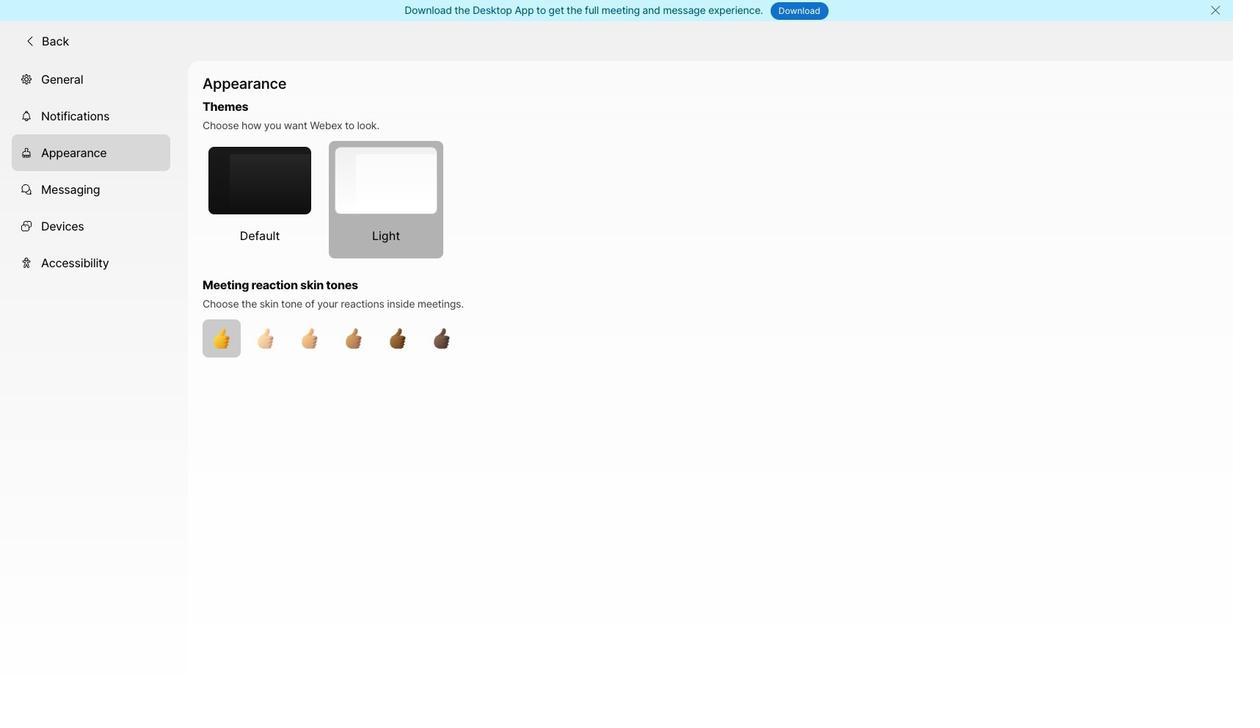 Task type: vqa. For each thing, say whether or not it's contained in the screenshot.
Meetings tab
no



Task type: locate. For each thing, give the bounding box(es) containing it.
messaging tab
[[12, 171, 170, 208]]

settings navigation
[[0, 61, 188, 707]]

devices tab
[[12, 208, 170, 244]]

accessibility tab
[[12, 244, 170, 281]]

skin tone picker toolbar
[[203, 319, 1006, 358]]

general tab
[[12, 61, 170, 97]]



Task type: describe. For each thing, give the bounding box(es) containing it.
appearance tab
[[12, 134, 170, 171]]

notifications tab
[[12, 97, 170, 134]]

cancel_16 image
[[1210, 4, 1222, 16]]



